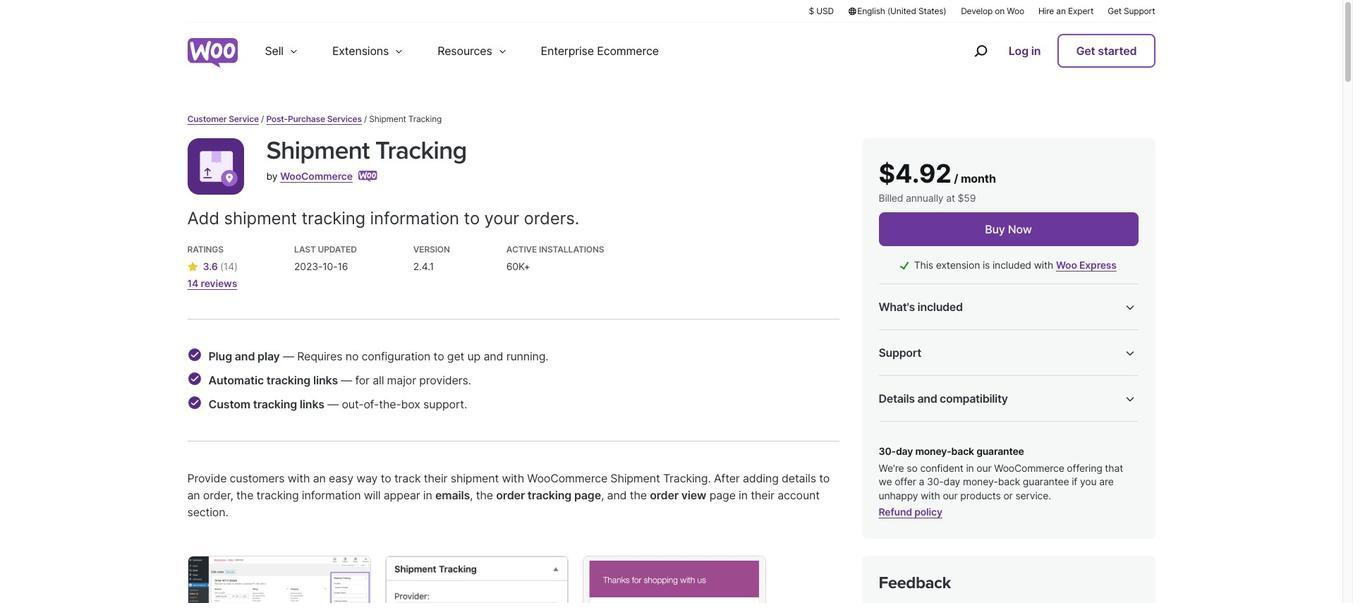 Task type: vqa. For each thing, say whether or not it's contained in the screenshot.


Task type: locate. For each thing, give the bounding box(es) containing it.
of-
[[364, 397, 379, 411]]

or
[[1004, 490, 1013, 502]]

will
[[364, 488, 381, 502]]

1 vertical spatial our
[[943, 490, 958, 502]]

woocommerce up emails , the order tracking page , and the order view
[[527, 471, 608, 485]]

0 vertical spatial 30-
[[891, 368, 908, 380]]

0 horizontal spatial /
[[261, 114, 264, 124]]

― left for
[[341, 373, 352, 387]]

money- for 30-day money-back guarantee
[[927, 368, 962, 380]]

1 horizontal spatial the
[[476, 488, 493, 502]]

2 horizontal spatial ,
[[1104, 482, 1106, 494]]

day for 30-day money-back guarantee we're so confident in our woocommerce offering that we offer a 30-day money-back guarantee if you are unhappy with our products or service. refund policy
[[896, 445, 913, 457]]

1 vertical spatial version
[[1034, 455, 1070, 467]]

2 1- from the top
[[891, 346, 900, 358]]

1 vertical spatial woo
[[1044, 496, 1065, 508]]

/ inside breadcrumb element
[[261, 114, 264, 124]]

extension up the support
[[923, 325, 967, 337]]

1 vertical spatial year
[[900, 346, 920, 358]]

extension left is
[[936, 259, 980, 271]]

1-year extension updates
[[891, 325, 1006, 337]]

year up handled
[[900, 346, 920, 358]]

get right expert
[[1108, 6, 1122, 16]]

their up emails
[[424, 471, 448, 485]]

1 horizontal spatial last
[[879, 455, 899, 467]]

in down after
[[739, 488, 748, 502]]

details
[[879, 392, 915, 406]]

1 horizontal spatial order
[[650, 488, 679, 502]]

1 horizontal spatial 14
[[224, 260, 234, 272]]

started
[[1098, 44, 1137, 58]]

0 horizontal spatial included
[[918, 300, 963, 314]]

― left out-
[[328, 397, 339, 411]]

1 vertical spatial guarantee
[[977, 445, 1024, 457]]

page inside page in their account section.
[[710, 488, 736, 502]]

woocommerce extensions link
[[978, 482, 1104, 494]]

1 vertical spatial shipment
[[451, 471, 499, 485]]

0 horizontal spatial get
[[1076, 44, 1095, 58]]

service.
[[1016, 490, 1051, 502]]

1 vertical spatial links
[[300, 397, 325, 411]]

woo
[[1007, 6, 1024, 16], [1044, 496, 1065, 508]]

now
[[1008, 222, 1032, 236]]

/
[[261, 114, 264, 124], [954, 171, 958, 186]]

support
[[1124, 6, 1155, 16], [879, 346, 922, 360]]

information up version 2.4.1 on the left top of the page
[[370, 208, 459, 229]]

in left emails
[[423, 488, 432, 502]]

2 year from the top
[[900, 346, 920, 358]]

1 year from the top
[[900, 325, 920, 337]]

by inside woocommerce extensions , developed by woo
[[1030, 496, 1041, 508]]

extensions button
[[315, 23, 421, 79]]

by up details and compatibility
[[926, 371, 938, 385]]

last left "updated"
[[294, 244, 316, 255]]

and for plug
[[235, 349, 255, 363]]

page in their account section.
[[187, 488, 820, 519]]

on
[[995, 6, 1005, 16]]

0 horizontal spatial extensions
[[332, 44, 389, 58]]

30- up details
[[891, 368, 908, 380]]

money- up "confident"
[[915, 445, 952, 457]]

16 up woocommerce extensions 'link'
[[1021, 455, 1031, 467]]

sell button
[[248, 23, 315, 79]]

purchase
[[288, 114, 325, 124]]

version up 2.4.1
[[413, 244, 450, 255]]

0 horizontal spatial shipment
[[224, 208, 297, 229]]

states)
[[919, 6, 947, 16]]

1 the from the left
[[236, 488, 254, 502]]

tracking
[[408, 114, 442, 124], [375, 135, 467, 166]]

0 vertical spatial tracking
[[408, 114, 442, 124]]

last for last update
[[879, 455, 899, 467]]

1 vertical spatial 10-
[[1006, 455, 1021, 467]]

/ up at
[[954, 171, 958, 186]]

the left "view" at the right of page
[[630, 488, 647, 502]]

woocommerce up the compatibility
[[941, 371, 1024, 385]]

0 vertical spatial their
[[424, 471, 448, 485]]

product icon image
[[187, 138, 244, 195]]

0 horizontal spatial 2023-
[[294, 260, 323, 272]]

version history button
[[1034, 453, 1106, 469]]

chevron up image
[[1122, 344, 1138, 361]]

0 horizontal spatial their
[[424, 471, 448, 485]]

get left started
[[1076, 44, 1095, 58]]

0 vertical spatial extension
[[936, 259, 980, 271]]

0 vertical spatial /
[[261, 114, 264, 124]]

― for for
[[341, 373, 352, 387]]

woocommerce left developed by woocommerce icon
[[280, 170, 353, 182]]

english (united states)
[[857, 6, 947, 16]]

woo down woocommerce extensions 'link'
[[1044, 496, 1065, 508]]

30-day money-back guarantee
[[891, 368, 1033, 380]]

guarantee up view documentation
[[987, 368, 1033, 380]]

year for extension
[[900, 325, 920, 337]]

1 vertical spatial day
[[896, 445, 913, 457]]

the right emails
[[476, 488, 493, 502]]

16
[[338, 260, 348, 272], [1021, 455, 1031, 467]]

0 vertical spatial last
[[294, 244, 316, 255]]

back up the compatibility
[[962, 368, 984, 380]]

log in link
[[1003, 35, 1047, 66]]

1 horizontal spatial /
[[954, 171, 958, 186]]

for
[[355, 373, 370, 387]]

0 vertical spatial chevron up image
[[1122, 298, 1138, 315]]

policy inside 30-day money-back guarantee we're so confident in our woocommerce offering that we offer a 30-day money-back guarantee if you are unhappy with our products or service. refund policy
[[915, 506, 943, 518]]

develop
[[961, 6, 993, 16]]

woo right on
[[1007, 6, 1024, 16]]

billed
[[879, 192, 903, 204]]

0 horizontal spatial 16
[[338, 260, 348, 272]]

1 horizontal spatial page
[[710, 488, 736, 502]]

guarantee down view documentation link
[[977, 445, 1024, 457]]

with
[[1034, 259, 1054, 271], [288, 471, 310, 485], [502, 471, 524, 485], [921, 490, 940, 502]]

the inside provide customers with an easy way to track their shipment with woocommerce shipment tracking. after adding details to an order, the tracking information will appear in
[[236, 488, 254, 502]]

woocommerce link
[[280, 170, 353, 182], [941, 371, 1024, 385]]

with down a
[[921, 490, 940, 502]]

0 vertical spatial money-
[[927, 368, 962, 380]]

breadcrumb element
[[187, 113, 1155, 126]]

1 vertical spatial 2023-
[[978, 455, 1006, 467]]

1-
[[891, 325, 900, 337], [891, 346, 900, 358]]

1 1- from the top
[[891, 325, 900, 337]]

shipment up )
[[224, 208, 297, 229]]

2 horizontal spatial an
[[1057, 6, 1066, 16]]

1 vertical spatial get
[[1076, 44, 1095, 58]]

1 vertical spatial woocommerce link
[[941, 371, 1024, 385]]

2 vertical spatial by
[[1030, 496, 1041, 508]]

back up or
[[998, 476, 1020, 488]]

1 horizontal spatial shipment
[[611, 471, 660, 485]]

0 vertical spatial 16
[[338, 260, 348, 272]]

woocommerce link up the compatibility
[[941, 371, 1024, 385]]

included right is
[[993, 259, 1032, 271]]

tracking inside provide customers with an easy way to track their shipment with woocommerce shipment tracking. after adding details to an order, the tracking information will appear in
[[257, 488, 299, 502]]

1 horizontal spatial information
[[370, 208, 459, 229]]

woo inside woocommerce extensions , developed by woo
[[1044, 496, 1065, 508]]

14 left reviews
[[187, 277, 198, 289]]

policy down a
[[915, 506, 943, 518]]

information inside provide customers with an easy way to track their shipment with woocommerce shipment tracking. after adding details to an order, the tracking information will appear in
[[302, 488, 361, 502]]

by down woocommerce extensions 'link'
[[1030, 496, 1041, 508]]

0 horizontal spatial an
[[187, 488, 200, 502]]

developed by woocommerce image
[[358, 171, 377, 182]]

what's included
[[879, 300, 963, 314]]

our up "products"
[[977, 462, 992, 474]]

links down automatic tracking links ― for all major providers. at the bottom of the page
[[300, 397, 325, 411]]

woocommerce up woocommerce extensions 'link'
[[994, 462, 1064, 474]]

and for details
[[918, 392, 937, 406]]

support
[[923, 346, 958, 358]]

0 vertical spatial shipment
[[266, 135, 369, 166]]

0 vertical spatial 14
[[224, 260, 234, 272]]

3 the from the left
[[630, 488, 647, 502]]

2 chevron up image from the top
[[1122, 390, 1138, 407]]

add shipment tracking information to your orders.
[[187, 208, 579, 229]]

information
[[370, 208, 459, 229], [302, 488, 361, 502]]

an right the hire
[[1057, 6, 1066, 16]]

guarantee up service. on the right bottom of the page
[[1023, 476, 1069, 488]]

if
[[1072, 476, 1078, 488]]

shipment left tracking.
[[611, 471, 660, 485]]

16 down "updated"
[[338, 260, 348, 272]]

1 horizontal spatial their
[[751, 488, 775, 502]]

― right play
[[283, 349, 294, 363]]

1 chevron up image from the top
[[1122, 298, 1138, 315]]

in right "confident"
[[966, 462, 974, 474]]

0 vertical spatial back
[[962, 368, 984, 380]]

0 vertical spatial 1-
[[891, 325, 900, 337]]

0 vertical spatial guarantee
[[987, 368, 1033, 380]]

order
[[496, 488, 525, 502], [650, 488, 679, 502]]

get for get started
[[1076, 44, 1095, 58]]

information down easy
[[302, 488, 361, 502]]

1 vertical spatial 30-
[[879, 445, 896, 457]]

1 horizontal spatial woo
[[1044, 496, 1065, 508]]

0 horizontal spatial woo
[[1007, 6, 1024, 16]]

woocommerce link left developed by woocommerce icon
[[280, 170, 353, 182]]

,
[[1104, 482, 1106, 494], [470, 488, 473, 502], [601, 488, 604, 502]]

extensions up the services
[[332, 44, 389, 58]]

day for 30-day money-back guarantee
[[908, 368, 924, 380]]

shipment tracking
[[266, 135, 467, 166]]

links for automatic tracking links
[[313, 373, 338, 387]]

tracking down "/ shipment"
[[375, 135, 467, 166]]

60k+
[[506, 260, 530, 272]]

chevron up image down chevron up icon
[[1122, 390, 1138, 407]]

resources
[[438, 44, 492, 58]]

1 vertical spatial 16
[[1021, 455, 1031, 467]]

you
[[1080, 476, 1097, 488]]

0 horizontal spatial the
[[236, 488, 254, 502]]

money- down the support
[[927, 368, 962, 380]]

year up 1-year support
[[900, 325, 920, 337]]

)
[[234, 260, 238, 272]]

shipment
[[266, 135, 369, 166], [611, 471, 660, 485]]

an down provide
[[187, 488, 200, 502]]

to left get
[[434, 349, 444, 363]]

get for get support
[[1108, 6, 1122, 16]]

1 vertical spatial an
[[313, 471, 326, 485]]

2023- inside "last updated 2023-10-16"
[[294, 260, 323, 272]]

tracking right "/ shipment"
[[408, 114, 442, 124]]

links
[[313, 373, 338, 387], [300, 397, 325, 411]]

last inside "last updated 2023-10-16"
[[294, 244, 316, 255]]

back up "confident"
[[952, 445, 974, 457]]

buy now
[[985, 222, 1032, 236]]

0 vertical spatial 10-
[[323, 260, 338, 272]]

page
[[574, 488, 601, 502], [710, 488, 736, 502]]

compatibility
[[940, 392, 1008, 406]]

last
[[294, 244, 316, 255], [879, 455, 899, 467]]

1- down what's
[[891, 325, 900, 337]]

2 page from the left
[[710, 488, 736, 502]]

support.
[[423, 397, 467, 411]]

by right product icon
[[266, 170, 278, 182]]

1- up handled
[[891, 346, 900, 358]]

1 vertical spatial back
[[952, 445, 974, 457]]

1 horizontal spatial extensions
[[1052, 482, 1104, 494]]

1 vertical spatial /
[[954, 171, 958, 186]]

10- up or
[[1006, 455, 1021, 467]]

2023- up "products"
[[978, 455, 1006, 467]]

english
[[857, 6, 885, 16]]

to
[[464, 208, 480, 229], [434, 349, 444, 363], [381, 471, 391, 485], [819, 471, 830, 485]]

delivery and shipping options link
[[978, 537, 1118, 549]]

english (united states) button
[[848, 5, 947, 17]]

0 vertical spatial 2023-
[[294, 260, 323, 272]]

1 vertical spatial tracking
[[375, 135, 467, 166]]

money- for 30-day money-back guarantee we're so confident in our woocommerce offering that we offer a 30-day money-back guarantee if you are unhappy with our products or service. refund policy
[[915, 445, 952, 457]]

, inside woocommerce extensions , developed by woo
[[1104, 482, 1106, 494]]

in inside provide customers with an easy way to track their shipment with woocommerce shipment tracking. after adding details to an order, the tracking information will appear in
[[423, 488, 432, 502]]

policy up "confident"
[[936, 440, 964, 452]]

1 horizontal spatial ―
[[328, 397, 339, 411]]

their down adding
[[751, 488, 775, 502]]

that
[[1105, 462, 1123, 474]]

30- up we're
[[879, 445, 896, 457]]

guarantee for 30-day money-back guarantee we're so confident in our woocommerce offering that we offer a 30-day money-back guarantee if you are unhappy with our products or service. refund policy
[[977, 445, 1024, 457]]

10- down "updated"
[[323, 260, 338, 272]]

1 vertical spatial chevron up image
[[1122, 390, 1138, 407]]

0 vertical spatial our
[[977, 462, 992, 474]]

1 vertical spatial 1-
[[891, 346, 900, 358]]

an left easy
[[313, 471, 326, 485]]

0 vertical spatial extensions
[[332, 44, 389, 58]]

0 vertical spatial woocommerce link
[[280, 170, 353, 182]]

30- for 30-day money-back guarantee we're so confident in our woocommerce offering that we offer a 30-day money-back guarantee if you are unhappy with our products or service. refund policy
[[879, 445, 896, 457]]

30-day money-back guarantee we're so confident in our woocommerce offering that we offer a 30-day money-back guarantee if you are unhappy with our products or service. refund policy
[[879, 445, 1123, 518]]

emails
[[435, 488, 470, 502]]

1 horizontal spatial support
[[1124, 6, 1155, 16]]

2 horizontal spatial by
[[1030, 496, 1041, 508]]

2 vertical spatial money-
[[963, 476, 998, 488]]

custom tracking links ― out-of-the-box support.
[[209, 397, 467, 411]]

the
[[236, 488, 254, 502], [476, 488, 493, 502], [630, 488, 647, 502]]

links down requires
[[313, 373, 338, 387]]

0 horizontal spatial by
[[266, 170, 278, 182]]

0 vertical spatial woo
[[1007, 6, 1024, 16]]

included up 1-year extension updates
[[918, 300, 963, 314]]

1 vertical spatial money-
[[915, 445, 952, 457]]

get inside service navigation menu "element"
[[1076, 44, 1095, 58]]

shipment up the by woocommerce
[[266, 135, 369, 166]]

order right emails
[[496, 488, 525, 502]]

chevron up image up chevron up icon
[[1122, 298, 1138, 315]]

2023- down "updated"
[[294, 260, 323, 272]]

1-year support
[[891, 346, 958, 358]]

1 vertical spatial included
[[918, 300, 963, 314]]

custom
[[209, 397, 250, 411]]

14 right 3.6
[[224, 260, 234, 272]]

the-
[[379, 397, 401, 411]]

1- for 1-year extension updates
[[891, 325, 900, 337]]

by
[[266, 170, 278, 182], [926, 371, 938, 385], [1030, 496, 1041, 508]]

their inside provide customers with an easy way to track their shipment with woocommerce shipment tracking. after adding details to an order, the tracking information will appear in
[[424, 471, 448, 485]]

version up woocommerce extensions 'link'
[[1034, 455, 1070, 467]]

1 vertical spatial extensions
[[1052, 482, 1104, 494]]

30-
[[891, 368, 908, 380], [879, 445, 896, 457], [927, 476, 944, 488]]

shipment up emails
[[451, 471, 499, 485]]

with up page in their account section.
[[502, 471, 524, 485]]

get
[[447, 349, 464, 363]]

0 vertical spatial ―
[[283, 349, 294, 363]]

0 vertical spatial year
[[900, 325, 920, 337]]

our down "confident"
[[943, 490, 958, 502]]

―
[[283, 349, 294, 363], [341, 373, 352, 387], [328, 397, 339, 411]]

active installations 60k+
[[506, 244, 604, 272]]

enterprise
[[541, 44, 594, 58]]

/ left post-
[[261, 114, 264, 124]]

2 vertical spatial guarantee
[[1023, 476, 1069, 488]]

1 horizontal spatial an
[[313, 471, 326, 485]]

support up handled
[[879, 346, 922, 360]]

14 reviews
[[187, 277, 237, 289]]

30- right a
[[927, 476, 944, 488]]

in inside 30-day money-back guarantee we're so confident in our woocommerce offering that we offer a 30-day money-back guarantee if you are unhappy with our products or service. refund policy
[[966, 462, 974, 474]]

1 vertical spatial 14
[[187, 277, 198, 289]]

0 horizontal spatial 10-
[[323, 260, 338, 272]]

support up started
[[1124, 6, 1155, 16]]

1 vertical spatial their
[[751, 488, 775, 502]]

last down see
[[879, 455, 899, 467]]

0 vertical spatial get
[[1108, 6, 1122, 16]]

0 horizontal spatial page
[[574, 488, 601, 502]]

woocommerce up developed by woo link
[[978, 482, 1050, 494]]

extensions down the offering
[[1052, 482, 1104, 494]]

chevron up image
[[1122, 298, 1138, 315], [1122, 390, 1138, 407]]

money- up "products"
[[963, 476, 998, 488]]

2 horizontal spatial ―
[[341, 373, 352, 387]]

0 vertical spatial day
[[908, 368, 924, 380]]

order down tracking.
[[650, 488, 679, 502]]

2 vertical spatial ―
[[328, 397, 339, 411]]

the down customers
[[236, 488, 254, 502]]

1 horizontal spatial woocommerce link
[[941, 371, 1024, 385]]

our
[[977, 462, 992, 474], [943, 490, 958, 502]]

0 horizontal spatial woocommerce link
[[280, 170, 353, 182]]

1 horizontal spatial shipment
[[451, 471, 499, 485]]

are
[[1099, 476, 1114, 488]]

get
[[1108, 6, 1122, 16], [1076, 44, 1095, 58]]

in right log
[[1031, 44, 1041, 58]]

privacy
[[899, 440, 933, 452]]

1 horizontal spatial by
[[926, 371, 938, 385]]

active
[[506, 244, 537, 255]]

30- for 30-day money-back guarantee
[[891, 368, 908, 380]]



Task type: describe. For each thing, give the bounding box(es) containing it.
2 the from the left
[[476, 488, 493, 502]]

0 horizontal spatial 14
[[187, 277, 198, 289]]

log
[[1009, 44, 1029, 58]]

ratings
[[187, 244, 224, 255]]

post-purchase services link
[[266, 114, 362, 124]]

ecommerce
[[597, 44, 659, 58]]

account
[[778, 488, 820, 502]]

0 horizontal spatial support
[[879, 346, 922, 360]]

$ usd button
[[809, 5, 834, 17]]

their inside page in their account section.
[[751, 488, 775, 502]]

way
[[356, 471, 378, 485]]

tracking inside breadcrumb element
[[408, 114, 442, 124]]

1 vertical spatial extension
[[923, 325, 967, 337]]

delivery and shipping options
[[978, 537, 1118, 549]]

enterprise ecommerce link
[[524, 23, 676, 79]]

plug and play ― requires no configuration to get up and running.
[[209, 349, 549, 363]]

2 vertical spatial day
[[944, 476, 960, 488]]

0 vertical spatial information
[[370, 208, 459, 229]]

2.4.1
[[413, 260, 434, 272]]

0 horizontal spatial version
[[413, 244, 450, 255]]

10- inside "last updated 2023-10-16"
[[323, 260, 338, 272]]

check image
[[900, 259, 914, 271]]

refund
[[879, 506, 912, 518]]

see privacy policy link
[[879, 440, 964, 452]]

offer
[[895, 476, 916, 488]]

get support
[[1108, 6, 1155, 16]]

woocommerce inside woocommerce extensions , developed by woo
[[978, 482, 1050, 494]]

details
[[782, 471, 816, 485]]

this
[[914, 259, 933, 271]]

automatic
[[209, 373, 264, 387]]

hire an expert link
[[1039, 5, 1094, 17]]

hire
[[1039, 6, 1054, 16]]

handled by woocommerce
[[879, 371, 1024, 385]]

offering
[[1067, 462, 1103, 474]]

search image
[[969, 40, 992, 62]]

in inside page in their account section.
[[739, 488, 748, 502]]

tracking.
[[663, 471, 711, 485]]

back for 30-day money-back guarantee
[[962, 368, 984, 380]]

section.
[[187, 505, 228, 519]]

plug
[[209, 349, 232, 363]]

1 order from the left
[[496, 488, 525, 502]]

16 inside "last updated 2023-10-16"
[[338, 260, 348, 272]]

0 vertical spatial policy
[[936, 440, 964, 452]]

running.
[[506, 349, 549, 363]]

$59
[[958, 192, 976, 204]]

2 vertical spatial 30-
[[927, 476, 944, 488]]

1 horizontal spatial our
[[977, 462, 992, 474]]

service navigation menu element
[[944, 28, 1155, 74]]

3.6
[[203, 260, 218, 272]]

1 vertical spatial by
[[926, 371, 938, 385]]

chevron up image for details and compatibility
[[1122, 390, 1138, 407]]

woocommerce link for by
[[280, 170, 353, 182]]

1 horizontal spatial 10-
[[1006, 455, 1021, 467]]

sell
[[265, 44, 284, 58]]

enterprise ecommerce
[[541, 44, 659, 58]]

configuration
[[362, 349, 431, 363]]

box
[[401, 397, 420, 411]]

1 horizontal spatial 2023-
[[978, 455, 1006, 467]]

to right the details
[[819, 471, 830, 485]]

and for delivery
[[1018, 537, 1036, 549]]

products
[[961, 490, 1001, 502]]

year for support
[[900, 346, 920, 358]]

(united
[[888, 6, 916, 16]]

with inside 30-day money-back guarantee we're so confident in our woocommerce offering that we offer a 30-day money-back guarantee if you are unhappy with our products or service. refund policy
[[921, 490, 940, 502]]

developed
[[978, 496, 1028, 508]]

chevron up image for what's included
[[1122, 298, 1138, 315]]

links for custom tracking links
[[300, 397, 325, 411]]

woocommerce inside provide customers with an easy way to track their shipment with woocommerce shipment tracking. after adding details to an order, the tracking information will appear in
[[527, 471, 608, 485]]

month
[[961, 171, 996, 186]]

get started
[[1076, 44, 1137, 58]]

― for out-
[[328, 397, 339, 411]]

see privacy policy
[[879, 440, 964, 452]]

1 horizontal spatial 16
[[1021, 455, 1031, 467]]

buy now link
[[879, 212, 1138, 246]]

options
[[1082, 537, 1118, 549]]

/ shipment
[[364, 114, 406, 124]]

we're
[[879, 462, 904, 474]]

developed by woo link
[[978, 496, 1065, 508]]

get started link
[[1058, 34, 1155, 68]]

shipping
[[1038, 537, 1079, 549]]

documentation
[[986, 406, 1056, 418]]

see
[[879, 440, 897, 452]]

shipment inside provide customers with an easy way to track their shipment with woocommerce shipment tracking. after adding details to an order, the tracking information will appear in
[[451, 471, 499, 485]]

extensions inside woocommerce extensions , developed by woo
[[1052, 482, 1104, 494]]

history
[[1073, 455, 1106, 467]]

with left woo express
[[1034, 259, 1054, 271]]

develop on woo
[[961, 6, 1024, 16]]

$ usd
[[809, 6, 834, 16]]

back for 30-day money-back guarantee we're so confident in our woocommerce offering that we offer a 30-day money-back guarantee if you are unhappy with our products or service. refund policy
[[952, 445, 974, 457]]

after
[[714, 471, 740, 485]]

updated
[[318, 244, 357, 255]]

1 horizontal spatial ,
[[601, 488, 604, 502]]

updates
[[969, 325, 1006, 337]]

― for requires
[[283, 349, 294, 363]]

extensions inside button
[[332, 44, 389, 58]]

play
[[258, 349, 280, 363]]

2023-10-16 version history
[[978, 455, 1106, 467]]

2 vertical spatial an
[[187, 488, 200, 502]]

category
[[879, 482, 922, 494]]

to right 'way'
[[381, 471, 391, 485]]

last for last updated 2023-10-16
[[294, 244, 316, 255]]

no
[[346, 349, 359, 363]]

post-
[[266, 114, 288, 124]]

woo express
[[1056, 259, 1117, 271]]

view
[[681, 488, 707, 502]]

0 vertical spatial included
[[993, 259, 1032, 271]]

resources button
[[421, 23, 524, 79]]

woocommerce inside 30-day money-back guarantee we're so confident in our woocommerce offering that we offer a 30-day money-back guarantee if you are unhappy with our products or service. refund policy
[[994, 462, 1064, 474]]

emails , the order tracking page , and the order view
[[435, 488, 707, 502]]

$
[[809, 6, 814, 16]]

all
[[373, 373, 384, 387]]

with right customers
[[288, 471, 310, 485]]

to left your at the top of the page
[[464, 208, 480, 229]]

this extension is included with woo express
[[914, 259, 1117, 271]]

provide customers with an easy way to track their shipment with woocommerce shipment tracking. after adding details to an order, the tracking information will appear in
[[187, 471, 830, 502]]

unhappy
[[879, 490, 918, 502]]

in inside service navigation menu "element"
[[1031, 44, 1041, 58]]

14 reviews link
[[187, 277, 238, 291]]

0 vertical spatial an
[[1057, 6, 1066, 16]]

/ inside the $4.92 / month billed annually at $59
[[954, 171, 958, 186]]

(
[[220, 260, 224, 272]]

customer service link
[[187, 114, 259, 124]]

1 page from the left
[[574, 488, 601, 502]]

0 horizontal spatial shipment
[[266, 135, 369, 166]]

shipment inside provide customers with an easy way to track their shipment with woocommerce shipment tracking. after adding details to an order, the tracking information will appear in
[[611, 471, 660, 485]]

at
[[946, 192, 955, 204]]

by woocommerce
[[266, 170, 353, 182]]

customer service / post-purchase services / shipment tracking
[[187, 114, 442, 124]]

woocommerce extensions , developed by woo
[[978, 482, 1106, 508]]

provide
[[187, 471, 227, 485]]

woocommerce link for handled by
[[941, 371, 1024, 385]]

guarantee for 30-day money-back guarantee
[[987, 368, 1033, 380]]

compatibility
[[879, 564, 941, 576]]

0 horizontal spatial ,
[[470, 488, 473, 502]]

0 vertical spatial support
[[1124, 6, 1155, 16]]

1- for 1-year support
[[891, 346, 900, 358]]

refund policy link
[[879, 506, 943, 518]]

2 order from the left
[[650, 488, 679, 502]]

we
[[879, 476, 892, 488]]

2 vertical spatial back
[[998, 476, 1020, 488]]

providers.
[[419, 373, 471, 387]]

a
[[919, 476, 925, 488]]

requires
[[297, 349, 342, 363]]

view
[[961, 406, 984, 418]]



